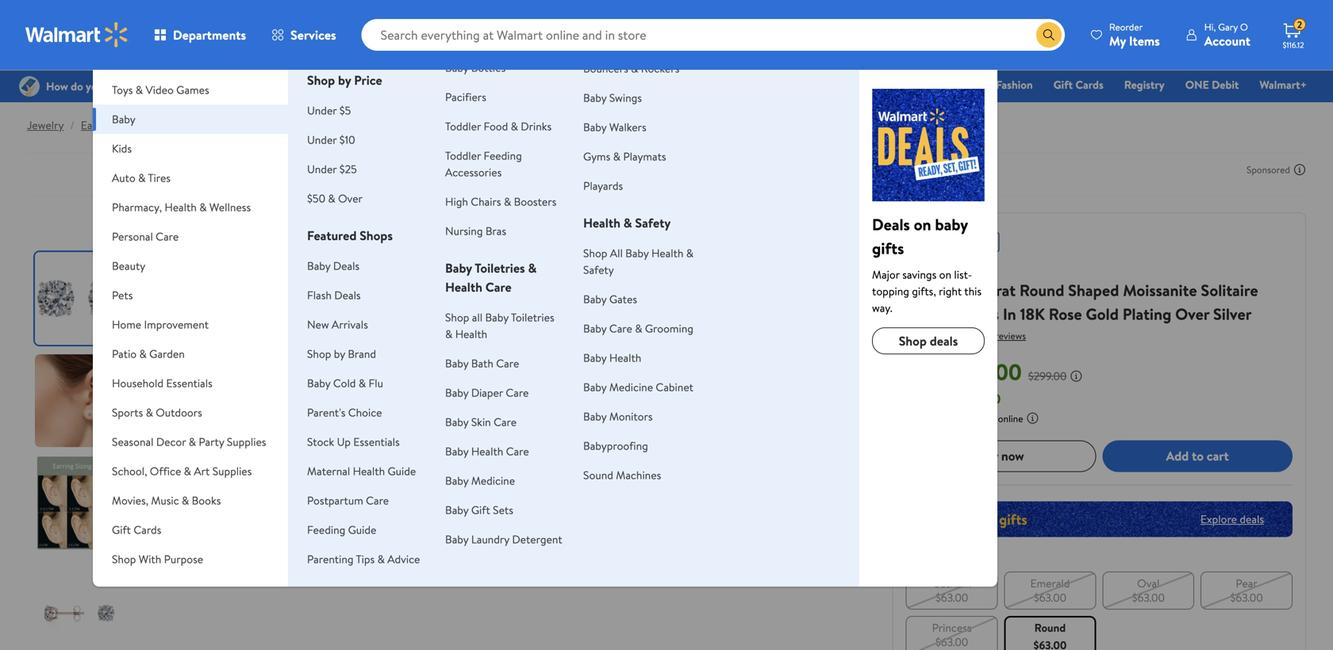 Task type: vqa. For each thing, say whether or not it's contained in the screenshot.
the left Pak
no



Task type: describe. For each thing, give the bounding box(es) containing it.
baby for baby monitors
[[583, 409, 607, 425]]

$116.12
[[1283, 40, 1304, 50]]

items
[[1129, 32, 1160, 50]]

drinks
[[521, 119, 552, 134]]

registry
[[1124, 77, 1165, 92]]

up to sixty percent off deals. shop now. image
[[906, 502, 1293, 537]]

$63.00 for pear $63.00
[[1230, 590, 1263, 606]]

household
[[112, 376, 163, 391]]

princess $63.00
[[932, 620, 972, 650]]

$63.00 for princess $63.00
[[936, 635, 968, 650]]

postpartum care link
[[307, 493, 389, 509]]

cards for gift cards dropdown button
[[134, 523, 161, 538]]

toddler food & drinks link
[[445, 119, 552, 134]]

parent's choice link
[[307, 405, 382, 421]]

personal
[[112, 229, 153, 244]]

personal care
[[112, 229, 179, 244]]

deals right flash
[[334, 288, 361, 303]]

deals inside deals on baby gifts major savings on list- topping gifts, right this way.
[[872, 213, 910, 236]]

round inside button
[[1035, 620, 1066, 636]]

maternal
[[307, 464, 350, 479]]

movies, music & books button
[[93, 486, 288, 516]]

0 vertical spatial over
[[338, 191, 363, 206]]

books
[[192, 493, 221, 509]]

nursing bras link
[[445, 223, 506, 239]]

toddler feeding accessories link
[[445, 148, 522, 180]]

gyms & playmats link
[[583, 149, 666, 164]]

list-
[[954, 267, 972, 283]]

& right sports
[[146, 405, 153, 421]]

silver inside jeenmata 4 prong 2 carat round shaped moissanite solitaire stud earrings in 18k rose gold plating over silver
[[1213, 303, 1252, 325]]

shape list
[[903, 569, 1296, 651]]

$63.00 for emerald $63.00
[[1034, 590, 1067, 606]]

by for brand
[[334, 346, 345, 362]]

accessories
[[445, 165, 502, 180]]

home, furniture & appliances
[[112, 53, 256, 68]]

baby for baby
[[112, 112, 136, 127]]

gold
[[1086, 303, 1119, 325]]

garden
[[149, 346, 185, 362]]

baby health
[[583, 350, 641, 366]]

shop right toy
[[901, 77, 926, 92]]

gift for gift cards dropdown button
[[112, 523, 131, 538]]

bouncers & rockers link
[[583, 61, 680, 76]]

baby for baby gift sets
[[445, 503, 469, 518]]

art
[[194, 464, 210, 479]]

baby diaper care link
[[445, 385, 529, 401]]

& left art
[[184, 464, 191, 479]]

1 horizontal spatial guide
[[388, 464, 416, 479]]

playards link
[[583, 178, 623, 194]]

supplies for school, office & art supplies
[[212, 464, 252, 479]]

care right diaper
[[506, 385, 529, 401]]

4 prong 2 carat round shaped moissanite solitaire stud earrings in 18k rose gold plating over silver - image 3 of 5 image
[[35, 457, 128, 550]]

electronics link
[[801, 76, 869, 93]]

fashion link
[[989, 76, 1040, 93]]

this
[[964, 284, 982, 299]]

jewelry link
[[27, 117, 64, 133]]

& right $50 at top
[[328, 191, 335, 206]]

monitors
[[609, 409, 653, 425]]

& right the food
[[511, 119, 518, 134]]

baby swings
[[583, 90, 642, 106]]

home for home
[[946, 77, 975, 92]]

advice
[[387, 552, 420, 567]]

sets
[[493, 503, 513, 518]]

household essentials
[[112, 376, 213, 391]]

& inside dropdown button
[[138, 170, 146, 186]]

baby for baby diaper care
[[445, 385, 469, 401]]

& left party
[[189, 434, 196, 450]]

baby bottles
[[445, 60, 506, 75]]

baby for baby medicine cabinet
[[583, 380, 607, 395]]

essentials inside dropdown button
[[166, 376, 213, 391]]

& inside 'dropdown button'
[[136, 82, 143, 98]]

medicine for baby medicine cabinet
[[609, 380, 653, 395]]

health down skin at the bottom left
[[471, 444, 503, 459]]

under $10
[[307, 132, 355, 148]]

in
[[1003, 303, 1016, 325]]

high chairs & boosters
[[445, 194, 557, 210]]

0 vertical spatial safety
[[635, 214, 671, 232]]

under for under $10
[[307, 132, 337, 148]]

toiletries inside shop all baby toiletries & health
[[511, 310, 554, 325]]

buy now
[[978, 448, 1024, 465]]

1 horizontal spatial 2
[[1297, 18, 1302, 32]]

health up all
[[583, 214, 621, 232]]

4 prong 2 carat round shaped moissanite solitaire stud earrings in 18k rose gold plating over silver - image 4 of 5 image
[[35, 559, 128, 651]]

high chairs & boosters link
[[445, 194, 557, 210]]

& left wellness
[[199, 200, 207, 215]]

office
[[150, 464, 181, 479]]

& right "patio"
[[139, 346, 147, 362]]

bouncers
[[583, 61, 628, 76]]

& inside "baby toiletries & health care"
[[528, 260, 537, 277]]

baby walkers link
[[583, 119, 646, 135]]

care inside "baby toiletries & health care"
[[485, 279, 512, 296]]

nursing
[[445, 223, 483, 239]]

prong
[[920, 279, 961, 302]]

$63.00 for cushion $63.00
[[936, 590, 968, 606]]

seasonal decor & party supplies button
[[93, 428, 288, 457]]

shop all baby toiletries & health
[[445, 310, 554, 342]]

1 vertical spatial guide
[[348, 523, 376, 538]]

add to cart button
[[1103, 441, 1293, 472]]

auto & tires
[[112, 170, 171, 186]]

jewelry / earrings / silver earrings
[[27, 117, 205, 133]]

baby medicine
[[445, 473, 515, 489]]

boosters
[[514, 194, 557, 210]]

baby for baby health care
[[445, 444, 469, 459]]

4 prong 2 carat round shaped moissanite solitaire stud earrings in 18k rose gold plating over silver - image 2 of 5 image
[[35, 355, 128, 448]]

under $5 link
[[307, 103, 351, 118]]

earrings inside jeenmata 4 prong 2 carat round shaped moissanite solitaire stud earrings in 18k rose gold plating over silver
[[942, 303, 999, 325]]

0 horizontal spatial earrings
[[81, 117, 120, 133]]

stock up essentials link
[[307, 434, 400, 450]]

bottles
[[471, 60, 506, 75]]

baby monitors
[[583, 409, 653, 425]]

appliances
[[204, 53, 256, 68]]

baby walkers
[[583, 119, 646, 135]]

$63.00 for now $63.00
[[956, 357, 1022, 388]]

health down the baby care & grooming link
[[609, 350, 641, 366]]

& inside shop all baby toiletries & health
[[445, 327, 453, 342]]

care right skin at the bottom left
[[494, 415, 517, 430]]

baby for baby medicine
[[445, 473, 469, 489]]

round inside jeenmata 4 prong 2 carat round shaped moissanite solitaire stud earrings in 18k rose gold plating over silver
[[1020, 279, 1065, 302]]

cards for gift cards link
[[1076, 77, 1104, 92]]

shop all baby toiletries & health link
[[445, 310, 554, 342]]

food
[[484, 119, 508, 134]]

toddler for toddler food & drinks
[[445, 119, 481, 134]]

& right tips
[[377, 552, 385, 567]]

pacifiers link
[[445, 89, 486, 105]]

Walmart Site-Wide search field
[[362, 19, 1065, 51]]

& right gyms
[[613, 149, 621, 164]]

$50
[[307, 191, 325, 206]]

care right "bath"
[[496, 356, 519, 371]]

flash deals
[[307, 288, 361, 303]]

pear $63.00
[[1230, 576, 1263, 606]]

flash
[[307, 288, 332, 303]]

baby for baby toiletries & health care
[[445, 260, 472, 277]]

baby for baby skin care
[[445, 415, 469, 430]]

1 horizontal spatial on
[[939, 267, 952, 283]]

baby skin care link
[[445, 415, 517, 430]]

baby deals link
[[307, 258, 360, 274]]

tips
[[356, 552, 375, 567]]

parenting tips & advice link
[[307, 552, 420, 567]]

care inside dropdown button
[[156, 229, 179, 244]]

parent's choice
[[307, 405, 382, 421]]

& left flu in the bottom left of the page
[[359, 376, 366, 391]]

home improvement button
[[93, 310, 288, 340]]

$50 & over link
[[307, 191, 363, 206]]

deals link
[[463, 76, 504, 93]]

1 vertical spatial gift
[[471, 503, 490, 518]]

baby diaper care
[[445, 385, 529, 401]]

& right chairs
[[504, 194, 511, 210]]

ad disclaimer and feedback image
[[1294, 163, 1306, 176]]

& inside shop all baby health & safety
[[686, 246, 694, 261]]

0 horizontal spatial price
[[354, 71, 382, 89]]

under $5
[[307, 103, 351, 118]]

$25
[[339, 161, 357, 177]]

gates
[[609, 292, 637, 307]]

baby cold & flu
[[307, 376, 383, 391]]

baby for baby swings
[[583, 90, 607, 106]]

home, furniture & appliances button
[[93, 46, 288, 75]]

shaped
[[1068, 279, 1119, 302]]

health down stock up essentials link
[[353, 464, 385, 479]]

movies, music & books
[[112, 493, 221, 509]]

patio & garden
[[112, 346, 185, 362]]

reviews
[[995, 329, 1026, 343]]

medicine for baby medicine
[[471, 473, 515, 489]]

baby health link
[[583, 350, 641, 366]]

search icon image
[[1043, 29, 1055, 41]]

postpartum care
[[307, 493, 389, 509]]

diaper
[[471, 385, 503, 401]]



Task type: locate. For each thing, give the bounding box(es) containing it.
shop for shop all baby health & safety
[[583, 246, 607, 261]]

baby for baby health
[[583, 350, 607, 366]]

&
[[194, 53, 201, 68], [631, 61, 638, 76], [559, 77, 567, 92], [136, 82, 143, 98], [511, 119, 518, 134], [613, 149, 621, 164], [138, 170, 146, 186], [328, 191, 335, 206], [504, 194, 511, 210], [199, 200, 207, 215], [624, 214, 632, 232], [686, 246, 694, 261], [528, 260, 537, 277], [635, 321, 642, 336], [445, 327, 453, 342], [139, 346, 147, 362], [359, 376, 366, 391], [146, 405, 153, 421], [189, 434, 196, 450], [184, 464, 191, 479], [182, 493, 189, 509], [377, 552, 385, 567]]

baby up gyms
[[583, 119, 607, 135]]

1 horizontal spatial price
[[906, 412, 927, 426]]

new arrivals link
[[307, 317, 368, 333]]

playmats
[[623, 149, 666, 164]]

1 horizontal spatial feeding
[[484, 148, 522, 163]]

toddler feeding accessories
[[445, 148, 522, 180]]

deals down featured shops
[[333, 258, 360, 274]]

gift down 'movies,'
[[112, 523, 131, 538]]

health inside "baby toiletries & health care"
[[445, 279, 482, 296]]

cards
[[1076, 77, 1104, 92], [134, 523, 161, 538]]

under left $5
[[307, 103, 337, 118]]

18k
[[1020, 303, 1045, 325]]

electronics
[[808, 77, 862, 92]]

1 vertical spatial 2
[[965, 279, 974, 302]]

feeding inside toddler feeding accessories
[[484, 148, 522, 163]]

earrings up the (3.8)
[[942, 303, 999, 325]]

1 vertical spatial medicine
[[471, 473, 515, 489]]

0 vertical spatial by
[[338, 71, 351, 89]]

online
[[998, 412, 1023, 426]]

1 vertical spatial silver
[[1213, 303, 1252, 325]]

0 vertical spatial supplies
[[227, 434, 266, 450]]

shop inside shop all baby health & safety
[[583, 246, 607, 261]]

& left grooming
[[635, 321, 642, 336]]

auto
[[112, 170, 135, 186]]

& right toys
[[136, 82, 143, 98]]

price when purchased online
[[906, 412, 1023, 426]]

silver down "video"
[[137, 117, 163, 133]]

round up 18k
[[1020, 279, 1065, 302]]

savings
[[902, 267, 937, 283]]

baby inside dropdown button
[[112, 112, 136, 127]]

1 vertical spatial toiletries
[[511, 310, 554, 325]]

$10
[[339, 132, 355, 148]]

0 horizontal spatial over
[[338, 191, 363, 206]]

add
[[1166, 448, 1189, 465]]

essentials down choice
[[353, 434, 400, 450]]

gift inside dropdown button
[[112, 523, 131, 538]]

safety down all
[[583, 262, 614, 278]]

baby up baby medicine
[[445, 444, 469, 459]]

shop down stud
[[899, 333, 927, 350]]

shop for shop all baby toiletries & health
[[445, 310, 469, 325]]

by left brand
[[334, 346, 345, 362]]

& up shop all baby health & safety
[[624, 214, 632, 232]]

0 horizontal spatial cards
[[134, 523, 161, 538]]

movies,
[[112, 493, 148, 509]]

gift right fashion
[[1054, 77, 1073, 92]]

baby for baby bottles
[[445, 60, 469, 75]]

$236.00
[[956, 390, 1001, 408]]

baby up baby gift sets
[[445, 473, 469, 489]]

feeding up parenting on the left of the page
[[307, 523, 345, 538]]

school,
[[112, 464, 147, 479]]

moissanite
[[1123, 279, 1197, 302]]

under left $25
[[307, 161, 337, 177]]

0 horizontal spatial home
[[112, 317, 141, 333]]

deals down bottles
[[471, 77, 497, 92]]

0 horizontal spatial safety
[[583, 262, 614, 278]]

2 inside jeenmata 4 prong 2 carat round shaped moissanite solitaire stud earrings in 18k rose gold plating over silver
[[965, 279, 974, 302]]

& right music
[[182, 493, 189, 509]]

under for under $5
[[307, 103, 337, 118]]

& up shop all baby toiletries & health
[[528, 260, 537, 277]]

services
[[291, 26, 336, 44]]

essentials down patio & garden "dropdown button"
[[166, 376, 213, 391]]

way.
[[872, 300, 893, 316]]

sound machines link
[[583, 468, 661, 483]]

baby for baby cold & flu
[[307, 376, 330, 391]]

baby
[[445, 60, 469, 75], [583, 90, 607, 106], [112, 112, 136, 127], [583, 119, 607, 135], [626, 246, 649, 261], [307, 258, 330, 274], [445, 260, 472, 277], [583, 292, 607, 307], [485, 310, 509, 325], [583, 321, 607, 336], [583, 350, 607, 366], [445, 356, 469, 371], [307, 376, 330, 391], [583, 380, 607, 395], [445, 385, 469, 401], [583, 409, 607, 425], [445, 415, 469, 430], [445, 444, 469, 459], [445, 473, 469, 489], [445, 503, 469, 518], [445, 532, 469, 548]]

health down health & safety
[[652, 246, 684, 261]]

0 horizontal spatial gift cards
[[112, 523, 161, 538]]

playards
[[583, 178, 623, 194]]

& right grocery on the top left of the page
[[559, 77, 567, 92]]

0 vertical spatial on
[[914, 213, 931, 236]]

baby left cold
[[307, 376, 330, 391]]

jeenmata
[[906, 260, 953, 275]]

tires
[[148, 170, 171, 186]]

2 horizontal spatial gift
[[1054, 77, 1073, 92]]

when
[[929, 412, 951, 426]]

safety up the shop all baby health & safety link
[[635, 214, 671, 232]]

featured
[[307, 227, 357, 244]]

2 vertical spatial essentials
[[353, 434, 400, 450]]

home link
[[939, 76, 983, 93]]

baby up pacifiers link
[[445, 60, 469, 75]]

& right all
[[686, 246, 694, 261]]

home for home improvement
[[112, 317, 141, 333]]

2 up $116.12
[[1297, 18, 1302, 32]]

by
[[338, 71, 351, 89], [334, 346, 345, 362]]

2 / from the left
[[126, 117, 131, 133]]

toiletries inside "baby toiletries & health care"
[[475, 260, 525, 277]]

patio & garden button
[[93, 340, 288, 369]]

0 horizontal spatial on
[[914, 213, 931, 236]]

on up right
[[939, 267, 952, 283]]

/ up kids
[[126, 117, 131, 133]]

baby inside shop all baby health & safety
[[626, 246, 649, 261]]

essentials down the bouncers
[[569, 77, 617, 92]]

under for under $25
[[307, 161, 337, 177]]

1 toddler from the top
[[445, 119, 481, 134]]

0 vertical spatial toiletries
[[475, 260, 525, 277]]

1 vertical spatial over
[[1175, 303, 1210, 325]]

baby right 'all'
[[485, 310, 509, 325]]

plating
[[1123, 303, 1172, 325]]

shop down new
[[307, 346, 331, 362]]

supplies right party
[[227, 434, 266, 450]]

1 / from the left
[[70, 117, 74, 133]]

oval
[[1137, 576, 1160, 591]]

baby for baby care & grooming
[[583, 321, 607, 336]]

baby left diaper
[[445, 385, 469, 401]]

decor
[[156, 434, 186, 450]]

0 horizontal spatial gift
[[112, 523, 131, 538]]

pets button
[[93, 281, 288, 310]]

gift cards inside dropdown button
[[112, 523, 161, 538]]

one debit link
[[1178, 76, 1246, 93]]

price up $10
[[354, 71, 382, 89]]

major
[[872, 267, 900, 283]]

under
[[307, 103, 337, 118], [307, 132, 337, 148], [307, 161, 337, 177]]

baby left laundry on the bottom of page
[[445, 532, 469, 548]]

baby left "bath"
[[445, 356, 469, 371]]

health
[[165, 200, 197, 215], [583, 214, 621, 232], [652, 246, 684, 261], [445, 279, 482, 296], [455, 327, 487, 342], [609, 350, 641, 366], [471, 444, 503, 459], [353, 464, 385, 479]]

$63.00 inside emerald $63.00
[[1034, 590, 1067, 606]]

feeding guide
[[307, 523, 376, 538]]

solitaire
[[1201, 279, 1258, 302]]

1 horizontal spatial silver
[[1213, 303, 1252, 325]]

care
[[156, 229, 179, 244], [485, 279, 512, 296], [609, 321, 632, 336], [496, 356, 519, 371], [506, 385, 529, 401], [494, 415, 517, 430], [506, 444, 529, 459], [366, 493, 389, 509]]

cushion
[[933, 576, 971, 591]]

0 vertical spatial guide
[[388, 464, 416, 479]]

maternal health guide
[[307, 464, 416, 479]]

2
[[1297, 18, 1302, 32], [965, 279, 974, 302]]

price left when
[[906, 412, 927, 426]]

babyproofing
[[583, 438, 648, 454]]

1 vertical spatial home
[[112, 317, 141, 333]]

0 vertical spatial under
[[307, 103, 337, 118]]

1 under from the top
[[307, 103, 337, 118]]

2 horizontal spatial earrings
[[942, 303, 999, 325]]

health down 'all'
[[455, 327, 487, 342]]

baby for baby laundry detergent
[[445, 532, 469, 548]]

earrings up kids
[[81, 117, 120, 133]]

safety
[[635, 214, 671, 232], [583, 262, 614, 278]]

toiletries right 'all'
[[511, 310, 554, 325]]

0 horizontal spatial feeding
[[307, 523, 345, 538]]

toddler up accessories
[[445, 148, 481, 163]]

baby deals
[[307, 258, 360, 274]]

shop for shop by price
[[307, 71, 335, 89]]

2 under from the top
[[307, 132, 337, 148]]

4 prong 2 carat round shaped moissanite solitaire stud earrings in 18k rose gold plating over silver - image 1 of 5 image
[[35, 252, 128, 345]]

care down maternal health guide link
[[366, 493, 389, 509]]

parenting
[[307, 552, 354, 567]]

1 vertical spatial by
[[334, 346, 345, 362]]

supplies right art
[[212, 464, 252, 479]]

1 vertical spatial essentials
[[166, 376, 213, 391]]

legal information image
[[1026, 412, 1039, 425]]

0 vertical spatial round
[[1020, 279, 1065, 302]]

shop for shop by brand
[[307, 346, 331, 362]]

my
[[1109, 32, 1126, 50]]

0 vertical spatial toddler
[[445, 119, 481, 134]]

now $63.00
[[906, 357, 1022, 388]]

0 vertical spatial medicine
[[609, 380, 653, 395]]

0 horizontal spatial 2
[[965, 279, 974, 302]]

2 right right
[[965, 279, 974, 302]]

shop for shop with purpose
[[112, 552, 136, 567]]

1 vertical spatial supplies
[[212, 464, 252, 479]]

medicine up "monitors"
[[609, 380, 653, 395]]

baby inside shop all baby toiletries & health
[[485, 310, 509, 325]]

health inside shop all baby toiletries & health
[[455, 327, 487, 342]]

0 horizontal spatial guide
[[348, 523, 376, 538]]

1 vertical spatial gift cards
[[112, 523, 161, 538]]

baby down baby health
[[583, 380, 607, 395]]

1 horizontal spatial essentials
[[353, 434, 400, 450]]

baby right all
[[626, 246, 649, 261]]

toiletries down bras
[[475, 260, 525, 277]]

baby down baby gates
[[583, 321, 607, 336]]

1 horizontal spatial safety
[[635, 214, 671, 232]]

household essentials button
[[93, 369, 288, 398]]

777
[[979, 329, 993, 343]]

1 horizontal spatial home
[[946, 77, 975, 92]]

music
[[151, 493, 179, 509]]

0 vertical spatial gift cards
[[1054, 77, 1104, 92]]

& up baby bath care link
[[445, 327, 453, 342]]

all
[[472, 310, 483, 325]]

baby image
[[872, 89, 985, 202]]

care down baby skin care
[[506, 444, 529, 459]]

2 vertical spatial gift
[[112, 523, 131, 538]]

care up "shop all baby toiletries & health" link
[[485, 279, 512, 296]]

baby down the baby care & grooming link
[[583, 350, 607, 366]]

home inside home link
[[946, 77, 975, 92]]

& down departments
[[194, 53, 201, 68]]

1 vertical spatial round
[[1035, 620, 1066, 636]]

toddler for toddler feeding accessories
[[445, 148, 481, 163]]

/ right jewelry link
[[70, 117, 74, 133]]

1 vertical spatial under
[[307, 132, 337, 148]]

guide down stock up essentials link
[[388, 464, 416, 479]]

walmart image
[[25, 22, 129, 48]]

baby down toys
[[112, 112, 136, 127]]

shop by brand
[[307, 346, 376, 362]]

1 vertical spatial toddler
[[445, 148, 481, 163]]

baby laundry detergent link
[[445, 532, 562, 548]]

care down gates
[[609, 321, 632, 336]]

shop inside "dropdown button"
[[112, 552, 136, 567]]

essentials for grocery & essentials
[[569, 77, 617, 92]]

0 horizontal spatial silver
[[137, 117, 163, 133]]

2 vertical spatial under
[[307, 161, 337, 177]]

shop for shop deals
[[899, 333, 927, 350]]

one
[[1185, 77, 1209, 92]]

$63.00 for oval $63.00
[[1132, 590, 1165, 606]]

departments button
[[141, 16, 259, 54]]

baby for baby deals
[[307, 258, 330, 274]]

gift cards link
[[1046, 76, 1111, 93]]

0 horizontal spatial /
[[70, 117, 74, 133]]

gift for gift cards link
[[1054, 77, 1073, 92]]

baby down baby medicine link in the bottom left of the page
[[445, 503, 469, 518]]

kids
[[112, 141, 132, 156]]

silver down "solitaire"
[[1213, 303, 1252, 325]]

round button
[[1004, 616, 1096, 651]]

0 vertical spatial price
[[354, 71, 382, 89]]

0 horizontal spatial medicine
[[471, 473, 515, 489]]

0 horizontal spatial essentials
[[166, 376, 213, 391]]

toddler down pacifiers
[[445, 119, 481, 134]]

1 vertical spatial price
[[906, 412, 927, 426]]

carat
[[977, 279, 1016, 302]]

earrings up "kids" dropdown button
[[166, 117, 205, 133]]

shop with purpose button
[[93, 545, 288, 575]]

buy
[[978, 448, 998, 465]]

learn more about strikethrough prices image
[[1070, 370, 1083, 383]]

1 horizontal spatial gift cards
[[1054, 77, 1104, 92]]

0 vertical spatial home
[[946, 77, 975, 92]]

baby for baby bath care
[[445, 356, 469, 371]]

0 vertical spatial 2
[[1297, 18, 1302, 32]]

safety inside shop all baby health & safety
[[583, 262, 614, 278]]

school, office & art supplies button
[[93, 457, 288, 486]]

1 horizontal spatial medicine
[[609, 380, 653, 395]]

0 vertical spatial silver
[[137, 117, 163, 133]]

essentials for stock up essentials
[[353, 434, 400, 450]]

shop up under $5
[[307, 71, 335, 89]]

gift cards down 'movies,'
[[112, 523, 161, 538]]

over inside jeenmata 4 prong 2 carat round shaped moissanite solitaire stud earrings in 18k rose gold plating over silver
[[1175, 303, 1210, 325]]

cards up the with
[[134, 523, 161, 538]]

baby inside "baby toiletries & health care"
[[445, 260, 472, 277]]

health inside shop all baby health & safety
[[652, 246, 684, 261]]

baby left gates
[[583, 292, 607, 307]]

gift left sets
[[471, 503, 490, 518]]

supplies for seasonal decor & party supplies
[[227, 434, 266, 450]]

health inside dropdown button
[[165, 200, 197, 215]]

2 toddler from the top
[[445, 148, 481, 163]]

& left tires
[[138, 170, 146, 186]]

topping
[[872, 284, 909, 299]]

1 vertical spatial cards
[[134, 523, 161, 538]]

shop left the with
[[112, 552, 136, 567]]

by up $5
[[338, 71, 351, 89]]

cards inside dropdown button
[[134, 523, 161, 538]]

1 horizontal spatial over
[[1175, 303, 1210, 325]]

toys & video games button
[[93, 75, 288, 105]]

home inside home improvement "dropdown button"
[[112, 317, 141, 333]]

seasonal decor & party supplies
[[112, 434, 266, 450]]

1 horizontal spatial cards
[[1076, 77, 1104, 92]]

2 horizontal spatial essentials
[[569, 77, 617, 92]]

over down moissanite
[[1175, 303, 1210, 325]]

health & safety
[[583, 214, 671, 232]]

health down auto & tires dropdown button
[[165, 200, 197, 215]]

baby left skin at the bottom left
[[445, 415, 469, 430]]

shop left all
[[583, 246, 607, 261]]

on
[[914, 213, 931, 236], [939, 267, 952, 283]]

baby down nursing at top
[[445, 260, 472, 277]]

health up 'all'
[[445, 279, 482, 296]]

emerald $63.00
[[1031, 576, 1070, 606]]

baby for baby walkers
[[583, 119, 607, 135]]

feeding down toddler food & drinks link
[[484, 148, 522, 163]]

Search search field
[[362, 19, 1065, 51]]

cabinet
[[656, 380, 694, 395]]

home improvement
[[112, 317, 209, 333]]

on left baby
[[914, 213, 931, 236]]

1 horizontal spatial /
[[126, 117, 131, 133]]

shop left 'all'
[[445, 310, 469, 325]]

$63.00 inside "princess $63.00"
[[936, 635, 968, 650]]

1 vertical spatial safety
[[583, 262, 614, 278]]

cushion $63.00
[[933, 576, 971, 606]]

cards left "registry"
[[1076, 77, 1104, 92]]

auto & tires button
[[93, 163, 288, 193]]

$63.00 inside cushion $63.00
[[936, 590, 968, 606]]

gift cards down search icon
[[1054, 77, 1104, 92]]

0 vertical spatial gift
[[1054, 77, 1073, 92]]

1 vertical spatial feeding
[[307, 523, 345, 538]]

0 vertical spatial cards
[[1076, 77, 1104, 92]]

3 under from the top
[[307, 161, 337, 177]]

toiletries
[[475, 260, 525, 277], [511, 310, 554, 325]]

baby for baby gates
[[583, 292, 607, 307]]

1 horizontal spatial earrings
[[166, 117, 205, 133]]

maternal health guide link
[[307, 464, 416, 479]]

$299.00
[[1028, 369, 1067, 384]]

gift cards for gift cards dropdown button
[[112, 523, 161, 538]]

personal care button
[[93, 222, 288, 252]]

by for price
[[338, 71, 351, 89]]

all
[[610, 246, 623, 261]]

shop inside shop all baby toiletries & health
[[445, 310, 469, 325]]

silver earrings link
[[137, 117, 205, 133]]

0 vertical spatial feeding
[[484, 148, 522, 163]]

0 vertical spatial essentials
[[569, 77, 617, 92]]

1 vertical spatial on
[[939, 267, 952, 283]]

gift cards for gift cards link
[[1054, 77, 1104, 92]]

& left rockers
[[631, 61, 638, 76]]

toddler inside toddler feeding accessories
[[445, 148, 481, 163]]

school, office & art supplies
[[112, 464, 252, 479]]

1 horizontal spatial gift
[[471, 503, 490, 518]]



